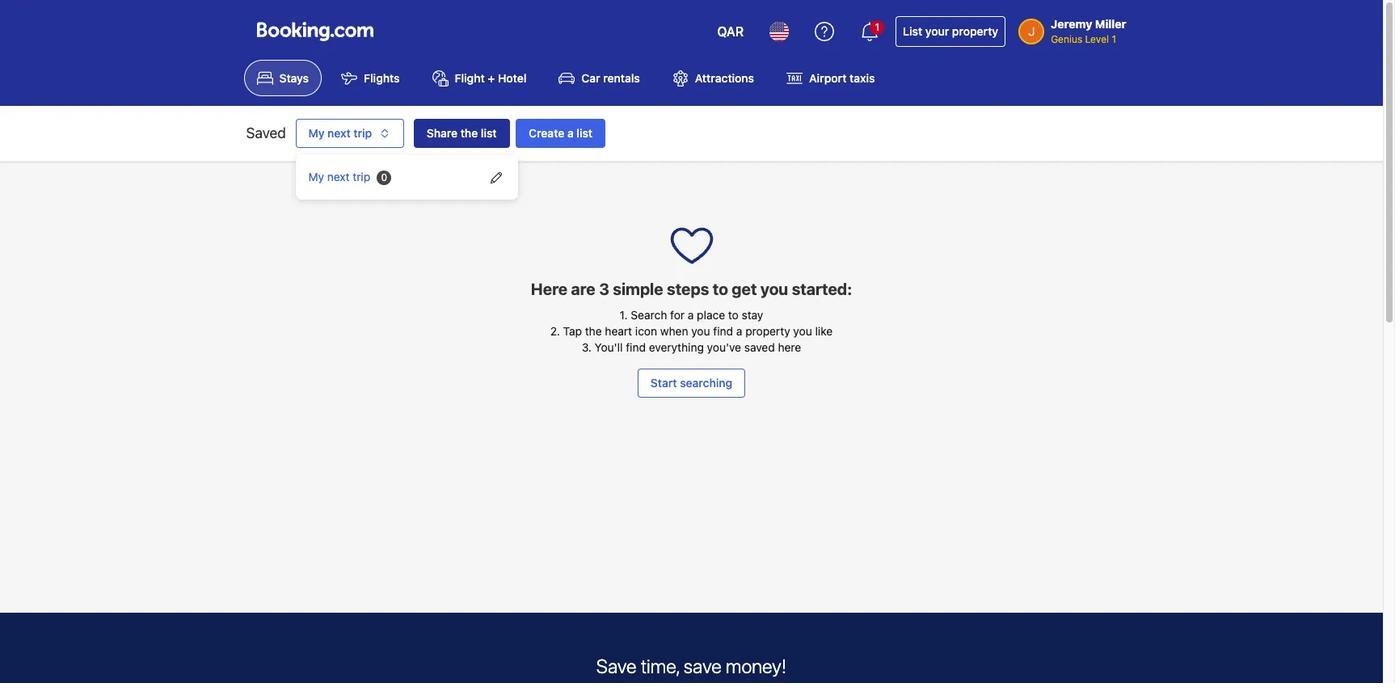 Task type: describe. For each thing, give the bounding box(es) containing it.
miller
[[1096, 17, 1127, 31]]

level
[[1086, 33, 1110, 45]]

2 horizontal spatial a
[[737, 325, 743, 338]]

jeremy miller genius level 1
[[1052, 17, 1127, 45]]

3
[[599, 280, 610, 299]]

stays link
[[244, 60, 322, 96]]

list your property link
[[896, 16, 1006, 47]]

next inside "button"
[[328, 126, 351, 140]]

create a list button
[[516, 119, 606, 148]]

searching
[[680, 376, 733, 390]]

rentals
[[604, 71, 640, 85]]

the inside button
[[461, 126, 478, 140]]

0 vertical spatial property
[[953, 24, 999, 38]]

like
[[816, 325, 833, 338]]

hotel
[[498, 71, 527, 85]]

to for place
[[729, 308, 739, 322]]

property inside 1. search for a place to stay 2. tap the heart icon when you find a property you like 3. you'll find everything you've saved here
[[746, 325, 791, 338]]

you've
[[707, 341, 742, 354]]

here
[[531, 280, 568, 299]]

a inside button
[[568, 126, 574, 140]]

my next trip inside "button"
[[309, 126, 372, 140]]

2 my next trip from the top
[[309, 170, 371, 184]]

stay
[[742, 308, 764, 322]]

share
[[427, 126, 458, 140]]

list
[[904, 24, 923, 38]]

here
[[778, 341, 802, 354]]

the inside 1. search for a place to stay 2. tap the heart icon when you find a property you like 3. you'll find everything you've saved here
[[585, 325, 602, 338]]

1 inside jeremy miller genius level 1
[[1112, 33, 1117, 45]]

airport
[[810, 71, 847, 85]]

0 vertical spatial find
[[714, 325, 734, 338]]

attractions
[[695, 71, 755, 85]]

3.
[[582, 341, 592, 354]]

start
[[651, 376, 677, 390]]

save
[[597, 655, 637, 678]]

0
[[381, 172, 387, 184]]

0 horizontal spatial you
[[692, 325, 711, 338]]

qar button
[[708, 12, 754, 51]]

share the list
[[427, 126, 497, 140]]

car
[[582, 71, 601, 85]]

you'll
[[595, 341, 623, 354]]



Task type: vqa. For each thing, say whether or not it's contained in the screenshot.
rentals
yes



Task type: locate. For each thing, give the bounding box(es) containing it.
trip
[[354, 126, 372, 140], [353, 170, 371, 184]]

0 vertical spatial a
[[568, 126, 574, 140]]

save time, save money!
[[597, 655, 787, 678]]

2 my from the top
[[309, 170, 324, 184]]

icon
[[636, 325, 658, 338]]

2 horizontal spatial you
[[794, 325, 813, 338]]

search
[[631, 308, 668, 322]]

1 vertical spatial next
[[327, 170, 350, 184]]

flight + hotel link
[[419, 60, 540, 96]]

1 vertical spatial my
[[309, 170, 324, 184]]

1 vertical spatial property
[[746, 325, 791, 338]]

my next trip down my next trip "button" on the left top
[[309, 170, 371, 184]]

money!
[[726, 655, 787, 678]]

property up saved in the right of the page
[[746, 325, 791, 338]]

1 horizontal spatial the
[[585, 325, 602, 338]]

0 horizontal spatial 1
[[875, 21, 880, 33]]

to for steps
[[713, 280, 729, 299]]

you up here on the right of page
[[794, 325, 813, 338]]

0 vertical spatial my
[[309, 126, 325, 140]]

my next trip
[[309, 126, 372, 140], [309, 170, 371, 184]]

flights link
[[328, 60, 413, 96]]

to
[[713, 280, 729, 299], [729, 308, 739, 322]]

attractions link
[[660, 60, 768, 96]]

simple
[[613, 280, 664, 299]]

1 inside button
[[875, 21, 880, 33]]

stays
[[279, 71, 309, 85]]

a down 'stay'
[[737, 325, 743, 338]]

your
[[926, 24, 950, 38]]

1 my from the top
[[309, 126, 325, 140]]

a
[[568, 126, 574, 140], [688, 308, 694, 322], [737, 325, 743, 338]]

everything
[[649, 341, 704, 354]]

list
[[481, 126, 497, 140], [577, 126, 593, 140]]

1 horizontal spatial 1
[[1112, 33, 1117, 45]]

start searching
[[651, 376, 733, 390]]

0 horizontal spatial find
[[626, 341, 646, 354]]

list for create a list
[[577, 126, 593, 140]]

get
[[732, 280, 757, 299]]

started:
[[792, 280, 853, 299]]

when
[[661, 325, 689, 338]]

+
[[488, 71, 495, 85]]

1 vertical spatial to
[[729, 308, 739, 322]]

genius
[[1052, 33, 1083, 45]]

0 horizontal spatial list
[[481, 126, 497, 140]]

to left get
[[713, 280, 729, 299]]

airport taxis
[[810, 71, 875, 85]]

find
[[714, 325, 734, 338], [626, 341, 646, 354]]

place
[[697, 308, 726, 322]]

1 vertical spatial trip
[[353, 170, 371, 184]]

share the list button
[[414, 119, 510, 148]]

create a list
[[529, 126, 593, 140]]

car rentals link
[[546, 60, 653, 96]]

save
[[684, 655, 722, 678]]

list for share the list
[[481, 126, 497, 140]]

my
[[309, 126, 325, 140], [309, 170, 324, 184]]

the
[[461, 126, 478, 140], [585, 325, 602, 338]]

list right create
[[577, 126, 593, 140]]

my down my next trip "button" on the left top
[[309, 170, 324, 184]]

tap
[[563, 325, 582, 338]]

0 vertical spatial the
[[461, 126, 478, 140]]

0 horizontal spatial a
[[568, 126, 574, 140]]

list right share
[[481, 126, 497, 140]]

1 horizontal spatial find
[[714, 325, 734, 338]]

next down my next trip "button" on the left top
[[327, 170, 350, 184]]

0 vertical spatial to
[[713, 280, 729, 299]]

here are 3 simple steps to get you started:
[[531, 280, 853, 299]]

trip left 0 at top left
[[353, 170, 371, 184]]

you
[[761, 280, 789, 299], [692, 325, 711, 338], [794, 325, 813, 338]]

2.
[[551, 325, 560, 338]]

find up you've
[[714, 325, 734, 338]]

find down icon
[[626, 341, 646, 354]]

flights
[[364, 71, 400, 85]]

start searching button
[[638, 369, 746, 398]]

you right get
[[761, 280, 789, 299]]

to left 'stay'
[[729, 308, 739, 322]]

next down the flights link
[[328, 126, 351, 140]]

trip down the flights link
[[354, 126, 372, 140]]

trip inside "button"
[[354, 126, 372, 140]]

0 vertical spatial next
[[328, 126, 351, 140]]

the up 3.
[[585, 325, 602, 338]]

1 button
[[851, 12, 890, 51]]

are
[[571, 280, 596, 299]]

my next trip button
[[296, 119, 405, 148]]

qar
[[718, 24, 744, 39]]

0 vertical spatial my next trip
[[309, 126, 372, 140]]

1 horizontal spatial list
[[577, 126, 593, 140]]

0 vertical spatial trip
[[354, 126, 372, 140]]

steps
[[667, 280, 710, 299]]

taxis
[[850, 71, 875, 85]]

car rentals
[[582, 71, 640, 85]]

my inside my next trip "button"
[[309, 126, 325, 140]]

0 horizontal spatial property
[[746, 325, 791, 338]]

flight
[[455, 71, 485, 85]]

2 vertical spatial a
[[737, 325, 743, 338]]

0 horizontal spatial the
[[461, 126, 478, 140]]

property right your
[[953, 24, 999, 38]]

saved
[[745, 341, 775, 354]]

1 vertical spatial the
[[585, 325, 602, 338]]

next
[[328, 126, 351, 140], [327, 170, 350, 184]]

2 list from the left
[[577, 126, 593, 140]]

1 left list
[[875, 21, 880, 33]]

1 my next trip from the top
[[309, 126, 372, 140]]

booking.com online hotel reservations image
[[257, 22, 373, 41]]

jeremy
[[1052, 17, 1093, 31]]

a right create
[[568, 126, 574, 140]]

airport taxis link
[[774, 60, 888, 96]]

a right for
[[688, 308, 694, 322]]

1
[[875, 21, 880, 33], [1112, 33, 1117, 45]]

the right share
[[461, 126, 478, 140]]

1 vertical spatial find
[[626, 341, 646, 354]]

my right saved
[[309, 126, 325, 140]]

1 horizontal spatial property
[[953, 24, 999, 38]]

you down place
[[692, 325, 711, 338]]

flight + hotel
[[455, 71, 527, 85]]

heart
[[605, 325, 633, 338]]

create
[[529, 126, 565, 140]]

for
[[671, 308, 685, 322]]

1 vertical spatial a
[[688, 308, 694, 322]]

1 list from the left
[[481, 126, 497, 140]]

to inside 1. search for a place to stay 2. tap the heart icon when you find a property you like 3. you'll find everything you've saved here
[[729, 308, 739, 322]]

1 horizontal spatial you
[[761, 280, 789, 299]]

1. search for a place to stay 2. tap the heart icon when you find a property you like 3. you'll find everything you've saved here
[[551, 308, 833, 354]]

list your property
[[904, 24, 999, 38]]

time,
[[641, 655, 680, 678]]

property
[[953, 24, 999, 38], [746, 325, 791, 338]]

1 horizontal spatial a
[[688, 308, 694, 322]]

saved
[[246, 125, 286, 142]]

1.
[[620, 308, 628, 322]]

1 vertical spatial my next trip
[[309, 170, 371, 184]]

1 down miller
[[1112, 33, 1117, 45]]

my next trip down the flights link
[[309, 126, 372, 140]]



